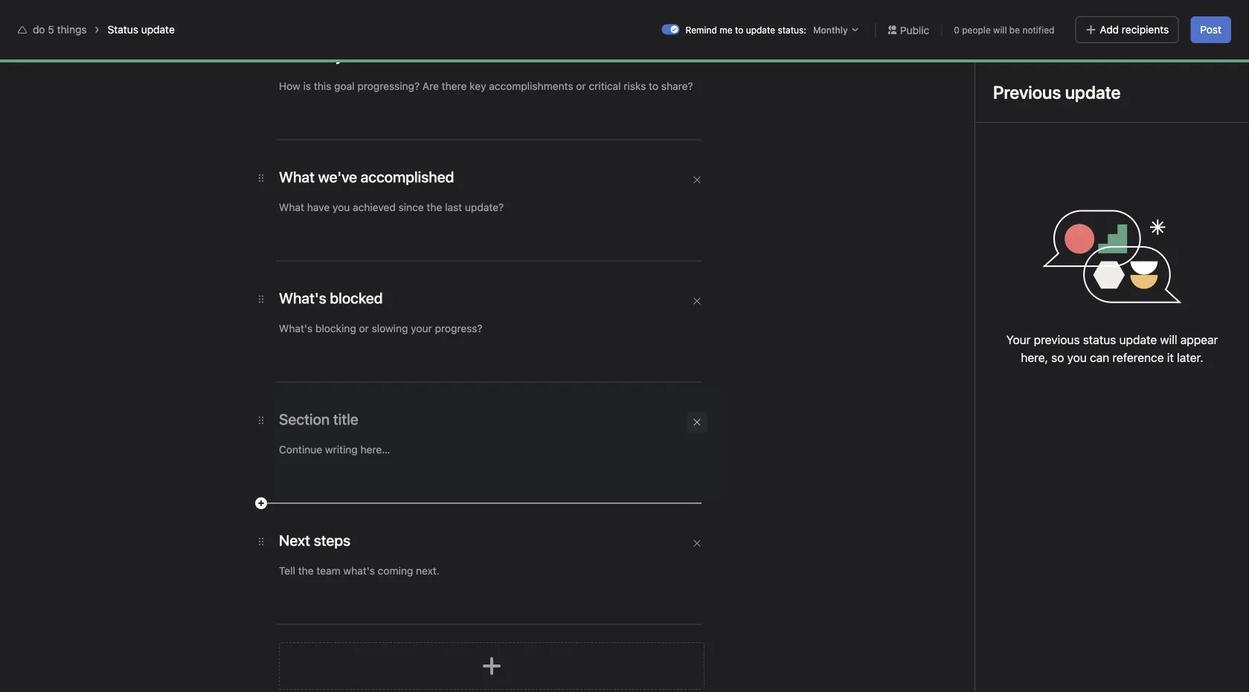 Task type: locate. For each thing, give the bounding box(es) containing it.
share
[[1201, 58, 1225, 68]]

what's
[[1032, 13, 1061, 23], [382, 187, 430, 204]]

projects
[[473, 627, 508, 638]]

a
[[552, 387, 558, 400], [894, 422, 899, 432], [930, 499, 935, 509]]

update inside your previous status update will appear here, so you can reference it later.
[[1120, 333, 1157, 347]]

0 vertical spatial do
[[33, 23, 45, 36]]

2 horizontal spatial update
[[1120, 333, 1157, 347]]

parent
[[937, 499, 966, 509]]

remind
[[686, 25, 717, 35]]

do
[[33, 23, 45, 36], [244, 63, 261, 80]]

2 vertical spatial a
[[930, 499, 935, 509]]

goal inside button
[[583, 387, 603, 400]]

2 horizontal spatial connect
[[891, 499, 928, 509]]

connect a parent goal
[[891, 499, 986, 509]]

1 horizontal spatial connect
[[509, 387, 549, 400]]

remind me to update status:
[[686, 25, 807, 35]]

connect for connect a parent goal
[[891, 499, 928, 509]]

appear
[[1181, 333, 1219, 347]]

a inside button
[[930, 499, 935, 509]]

a right the set
[[894, 422, 899, 432]]

0 vertical spatial section title text field
[[279, 167, 454, 188]]

things
[[57, 23, 87, 36]]

show options image
[[326, 65, 338, 77]]

status
[[108, 23, 138, 36]]

1 horizontal spatial will
[[1161, 333, 1178, 347]]

1 horizontal spatial a
[[894, 422, 899, 432]]

1 vertical spatial goal
[[968, 499, 986, 509]]

update right status on the top of page
[[141, 23, 175, 36]]

add recipients button
[[1076, 16, 1179, 43]]

list box
[[449, 6, 806, 30]]

0 horizontal spatial add
[[1100, 23, 1119, 36]]

post button
[[1191, 16, 1232, 43]]

monthly button
[[810, 22, 864, 37]]

goals
[[316, 47, 342, 59]]

connect relevant projects or portfolios
[[397, 627, 564, 638]]

connect left sub-
[[509, 387, 549, 400]]

people
[[963, 25, 991, 35]]

0 vertical spatial a
[[552, 387, 558, 400]]

will
[[994, 25, 1007, 35], [1161, 333, 1178, 347]]

1 vertical spatial a
[[894, 422, 899, 432]]

2 vertical spatial connect
[[397, 627, 433, 638]]

connect left relevant
[[397, 627, 433, 638]]

my workspace goals
[[244, 47, 342, 59]]

what's the status?
[[382, 187, 507, 204]]

add report section image
[[255, 498, 267, 510]]

monthly
[[813, 25, 848, 35]]

connect inside 'button'
[[397, 627, 433, 638]]

4 remove section image from the top
[[693, 418, 702, 427]]

connect inside button
[[891, 499, 928, 509]]

a left the parent
[[930, 499, 935, 509]]

2 horizontal spatial a
[[930, 499, 935, 509]]

0 horizontal spatial connect
[[397, 627, 433, 638]]

add up add recipients
[[1131, 13, 1148, 23]]

1 vertical spatial section title text field
[[279, 531, 351, 552]]

connect relevant projects or portfolios button
[[375, 622, 570, 643]]

left
[[1002, 18, 1016, 28]]

0 horizontal spatial a
[[552, 387, 558, 400]]

2 section title text field from the top
[[279, 531, 351, 552]]

28
[[966, 18, 977, 28]]

or
[[511, 627, 520, 638]]

add
[[1131, 13, 1148, 23], [1100, 23, 1119, 36]]

public
[[900, 24, 930, 36]]

0 horizontal spatial goal
[[583, 387, 603, 400]]

add inside button
[[1131, 13, 1148, 23]]

do left the 5
[[33, 23, 45, 36]]

1 vertical spatial will
[[1161, 333, 1178, 347]]

1 vertical spatial do
[[244, 63, 261, 80]]

set
[[877, 422, 892, 432]]

0 horizontal spatial do
[[33, 23, 45, 36]]

description
[[382, 464, 446, 478]]

my
[[244, 47, 259, 59]]

goal for connect a parent goal
[[968, 499, 986, 509]]

connect inside button
[[509, 387, 549, 400]]

1 vertical spatial what's
[[382, 187, 430, 204]]

add report section image
[[480, 655, 504, 679]]

a for parent
[[930, 499, 935, 509]]

you
[[1068, 351, 1087, 365]]

later.
[[1177, 351, 1204, 365]]

update right to
[[746, 25, 776, 35]]

date
[[954, 422, 974, 432]]

your
[[1007, 333, 1031, 347]]

Section title text field
[[279, 409, 359, 430], [279, 531, 351, 552]]

1 remove section image from the top
[[693, 54, 702, 63]]

2 section title text field from the top
[[279, 288, 383, 309]]

connect
[[509, 387, 549, 400], [891, 499, 928, 509], [397, 627, 433, 638]]

add billing info
[[1131, 13, 1194, 23]]

will up it
[[1161, 333, 1178, 347]]

what's left the status?
[[382, 187, 430, 204]]

add inside "button"
[[1100, 23, 1119, 36]]

1 horizontal spatial what's
[[1032, 13, 1061, 23]]

0 vertical spatial connect
[[509, 387, 549, 400]]

update for your previous status update will appear here, so you can reference it later.
[[1120, 333, 1157, 347]]

share button
[[1182, 53, 1232, 74]]

remove section image
[[693, 54, 702, 63], [693, 176, 702, 185], [693, 297, 702, 306], [693, 418, 702, 427]]

post
[[1201, 23, 1222, 36]]

goal
[[583, 387, 603, 400], [968, 499, 986, 509]]

1 vertical spatial connect
[[891, 499, 928, 509]]

1 horizontal spatial do
[[244, 63, 261, 80]]

home
[[39, 51, 67, 63]]

so
[[1052, 351, 1065, 365]]

a left sub-
[[552, 387, 558, 400]]

be
[[1010, 25, 1020, 35]]

0 horizontal spatial update
[[141, 23, 175, 36]]

switch
[[662, 24, 680, 35]]

will left be on the right top of the page
[[994, 25, 1007, 35]]

1 vertical spatial section title text field
[[279, 288, 383, 309]]

status
[[1083, 333, 1117, 347]]

1 horizontal spatial goal
[[968, 499, 986, 509]]

about
[[876, 190, 917, 207]]

the status?
[[433, 187, 507, 204]]

what's for what's the status?
[[382, 187, 430, 204]]

1 horizontal spatial add
[[1131, 13, 1148, 23]]

Section title text field
[[279, 167, 454, 188], [279, 288, 383, 309]]

0 horizontal spatial what's
[[382, 187, 430, 204]]

what's up notified
[[1032, 13, 1061, 23]]

do for do 5 things
[[33, 23, 45, 36]]

0 vertical spatial section title text field
[[279, 409, 359, 430]]

add for add billing info
[[1131, 13, 1148, 23]]

add down "trial?"
[[1100, 23, 1119, 36]]

due
[[936, 422, 952, 432]]

connect left the parent
[[891, 499, 928, 509]]

what's for what's in my trial?
[[1032, 13, 1061, 23]]

update
[[141, 23, 175, 36], [746, 25, 776, 35], [1120, 333, 1157, 347]]

1 section title text field from the top
[[279, 167, 454, 188]]

add billing info button
[[1125, 7, 1201, 28]]

goal inside button
[[968, 499, 986, 509]]

what's inside what's in my trial? button
[[1032, 13, 1061, 23]]

1 horizontal spatial update
[[746, 25, 776, 35]]

do 5 things
[[244, 63, 319, 80]]

1 section title text field from the top
[[279, 409, 359, 430]]

custom
[[901, 422, 933, 432]]

0 vertical spatial goal
[[583, 387, 603, 400]]

0 horizontal spatial will
[[994, 25, 1007, 35]]

0 vertical spatial what's
[[1032, 13, 1061, 23]]

status:
[[778, 25, 807, 35]]

do down my
[[244, 63, 261, 80]]

update up "reference"
[[1120, 333, 1157, 347]]



Task type: describe. For each thing, give the bounding box(es) containing it.
3 remove section image from the top
[[693, 297, 702, 306]]

ft
[[1160, 58, 1171, 68]]

in
[[1063, 13, 1071, 23]]

what's in my trial? button
[[1025, 7, 1116, 28]]

to
[[735, 25, 744, 35]]

28 days left
[[966, 18, 1016, 28]]

will inside your previous status update will appear here, so you can reference it later.
[[1161, 333, 1178, 347]]

ft button
[[1155, 53, 1176, 74]]

do 5 things link
[[33, 23, 87, 36]]

this goal
[[920, 190, 977, 207]]

billing
[[1150, 13, 1176, 23]]

previous update
[[994, 82, 1121, 103]]

0 vertical spatial will
[[994, 25, 1007, 35]]

0 people will be notified
[[954, 25, 1055, 35]]

here,
[[1021, 351, 1049, 365]]

a for custom
[[894, 422, 899, 432]]

5
[[48, 23, 54, 36]]

set a custom due date button
[[873, 420, 977, 435]]

connect for connect a sub-goal
[[509, 387, 549, 400]]

me
[[720, 25, 733, 35]]

can
[[1090, 351, 1110, 365]]

my workspace goals link
[[244, 45, 342, 61]]

remove section image
[[693, 540, 702, 549]]

add recipients
[[1100, 23, 1169, 36]]

connect a parent goal button
[[870, 493, 993, 514]]

goal for connect a sub-goal
[[583, 387, 603, 400]]

5 things
[[265, 63, 319, 80]]

add for add recipients
[[1100, 23, 1119, 36]]

sub-
[[561, 387, 583, 400]]

home link
[[9, 45, 170, 69]]

what's in my trial?
[[1032, 13, 1109, 23]]

do 5 things
[[33, 23, 87, 36]]

previous
[[1034, 333, 1080, 347]]

relevant
[[436, 627, 471, 638]]

connect for connect relevant projects or portfolios
[[397, 627, 433, 638]]

set a custom due date
[[877, 422, 974, 432]]

your previous status update will appear here, so you can reference it later.
[[1007, 333, 1219, 365]]

2 remove section image from the top
[[693, 176, 702, 185]]

recipients
[[1122, 23, 1169, 36]]

workspace
[[261, 47, 313, 59]]

notified
[[1023, 25, 1055, 35]]

section title text field for 3rd remove section image
[[279, 288, 383, 309]]

do for do 5 things
[[244, 63, 261, 80]]

info
[[1178, 13, 1194, 23]]

connect a sub-goal
[[509, 387, 603, 400]]

about this goal
[[876, 190, 977, 207]]

0
[[954, 25, 960, 35]]

section title text field for second remove section image from the top
[[279, 167, 454, 188]]

days
[[980, 18, 1000, 28]]

trial?
[[1088, 13, 1109, 23]]

Goal name text field
[[370, 114, 1058, 167]]

my
[[1073, 13, 1086, 23]]

status update
[[108, 23, 175, 36]]

update for remind me to update status:
[[746, 25, 776, 35]]

reference
[[1113, 351, 1164, 365]]

a for sub-
[[552, 387, 558, 400]]

portfolios
[[522, 627, 564, 638]]

connect a sub-goal button
[[484, 380, 613, 407]]

it
[[1168, 351, 1174, 365]]



Task type: vqa. For each thing, say whether or not it's contained in the screenshot.
the Effort level
no



